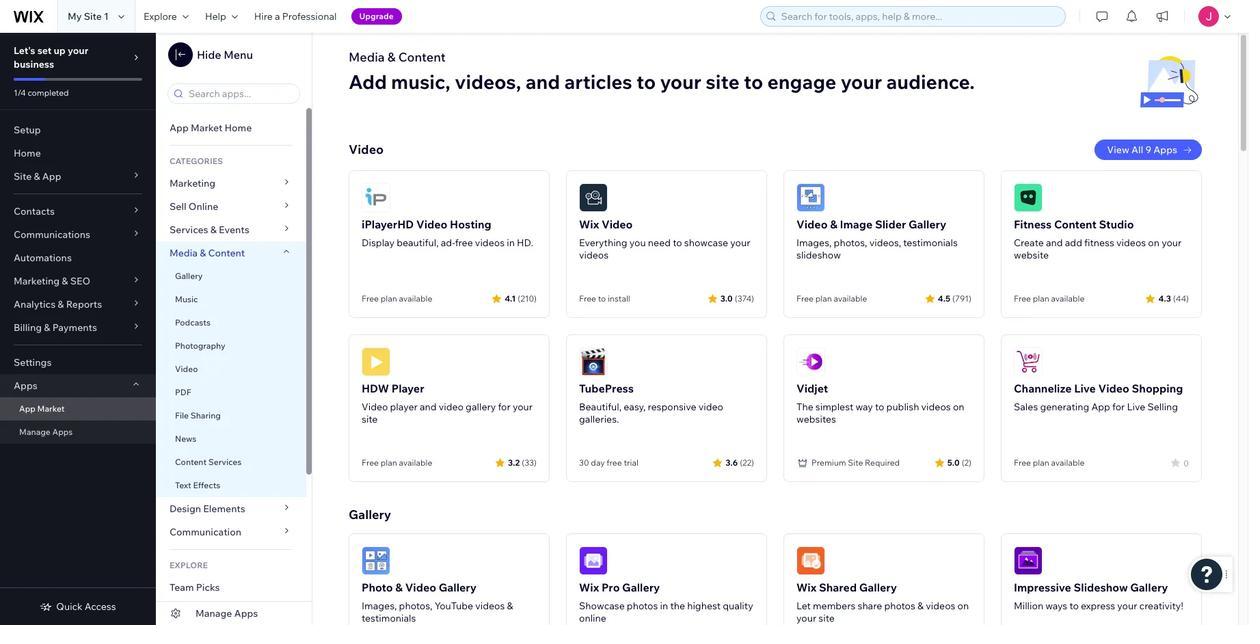 Task type: vqa. For each thing, say whether or not it's contained in the screenshot.
ALBUMS
no



Task type: describe. For each thing, give the bounding box(es) containing it.
display
[[362, 237, 395, 249]]

design elements link
[[156, 497, 307, 521]]

testimonials inside photo & video gallery images, photos, youtube videos & testimonials
[[362, 612, 416, 625]]

share
[[858, 600, 883, 612]]

video inside 'hdw player video player and video gallery for your site'
[[362, 401, 388, 413]]

channelize live video shopping sales generating app for live selling
[[1015, 382, 1184, 413]]

3.2
[[508, 457, 520, 468]]

3.0 (374)
[[721, 293, 755, 303]]

app market link
[[0, 398, 156, 421]]

wix pro gallery showcase photos in the highest quality online
[[579, 581, 754, 625]]

hire a professional link
[[246, 0, 345, 33]]

0
[[1185, 458, 1190, 468]]

player
[[390, 401, 418, 413]]

file
[[175, 411, 189, 421]]

vidjet logo image
[[797, 348, 826, 376]]

site inside 'hdw player video player and video gallery for your site'
[[362, 413, 378, 426]]

engage
[[768, 70, 837, 94]]

contacts
[[14, 205, 55, 218]]

player
[[392, 382, 425, 395]]

all
[[1132, 144, 1144, 156]]

3.2 (33)
[[508, 457, 537, 468]]

site & app button
[[0, 165, 156, 188]]

0 vertical spatial manage
[[19, 427, 50, 437]]

view all 9 apps link
[[1096, 140, 1203, 160]]

app up categories
[[170, 122, 189, 134]]

0 horizontal spatial manage apps
[[19, 427, 73, 437]]

tubepress logo image
[[579, 348, 608, 376]]

free inside iplayerhd video hosting display beautiful, ad-free videos in hd.
[[455, 237, 473, 249]]

iplayerhd
[[362, 218, 414, 231]]

quick access
[[56, 601, 116, 613]]

5.0
[[948, 457, 960, 468]]

pdf
[[175, 387, 191, 398]]

the
[[671, 600, 686, 612]]

premium site required
[[812, 458, 900, 468]]

slideshow
[[1074, 581, 1129, 595]]

testimonials inside video & image slider gallery images, photos, videos, testimonials slideshow
[[904, 237, 958, 249]]

Search for tools, apps, help & more... field
[[778, 7, 1062, 26]]

in inside iplayerhd video hosting display beautiful, ad-free videos in hd.
[[507, 237, 515, 249]]

beautiful,
[[397, 237, 439, 249]]

videos, inside video & image slider gallery images, photos, videos, testimonials slideshow
[[870, 237, 902, 249]]

news
[[175, 434, 197, 444]]

slideshow
[[797, 249, 842, 261]]

quick access button
[[40, 601, 116, 613]]

and for fitness content studio
[[1047, 237, 1064, 249]]

showcase
[[685, 237, 729, 249]]

photo & video gallery logo image
[[362, 547, 391, 575]]

communication
[[170, 526, 244, 538]]

wix shared gallery logo image
[[797, 547, 826, 575]]

free for display
[[362, 294, 379, 304]]

home inside app market home link
[[225, 122, 252, 134]]

way
[[856, 401, 874, 413]]

hide menu
[[197, 48, 253, 62]]

site for my
[[84, 10, 102, 23]]

help button
[[197, 0, 246, 33]]

on inside wix shared gallery let members share photos & videos on your site
[[958, 600, 970, 612]]

galleries.
[[579, 413, 619, 426]]

& for services & events
[[211, 224, 217, 236]]

sell online link
[[156, 195, 307, 218]]

site for premium
[[849, 458, 864, 468]]

to inside impressive slideshow gallery million ways to express your creativity!
[[1070, 600, 1080, 612]]

pro
[[602, 581, 620, 595]]

events
[[219, 224, 250, 236]]

30 day free trial
[[579, 458, 639, 468]]

file sharing
[[175, 411, 221, 421]]

fitness
[[1015, 218, 1052, 231]]

to inside vidjet the simplest way to publish videos on websites
[[876, 401, 885, 413]]

5.0 (2)
[[948, 457, 972, 468]]

your inside 'hdw player video player and video gallery for your site'
[[513, 401, 533, 413]]

apps inside the apps popup button
[[14, 380, 37, 392]]

to left install
[[598, 294, 606, 304]]

a
[[275, 10, 280, 23]]

marketing for marketing & seo
[[14, 275, 60, 287]]

& for media & content add music, videos, and articles to your site to engage your audience.
[[388, 49, 396, 65]]

content services
[[175, 457, 242, 467]]

1 vertical spatial manage apps
[[196, 608, 258, 620]]

available for player
[[399, 458, 433, 468]]

setup
[[14, 124, 41, 136]]

ad-
[[441, 237, 455, 249]]

wix for wix pro gallery
[[579, 581, 600, 595]]

to left engage
[[744, 70, 764, 94]]

site & app
[[14, 170, 61, 183]]

4.5 (791)
[[939, 293, 972, 303]]

text
[[175, 480, 191, 491]]

home link
[[0, 142, 156, 165]]

you
[[630, 237, 646, 249]]

plan for slider
[[816, 294, 832, 304]]

add
[[1066, 237, 1083, 249]]

marketing link
[[156, 172, 307, 195]]

to inside wix video everything you need to showcase your videos
[[673, 237, 683, 249]]

iplayerhd video hosting display beautiful, ad-free videos in hd.
[[362, 218, 534, 249]]

highest
[[688, 600, 721, 612]]

generating
[[1041, 401, 1090, 413]]

podcasts link
[[156, 311, 307, 335]]

gallery up photo & video gallery logo
[[349, 507, 391, 523]]

plan down sales in the right of the page
[[1034, 458, 1050, 468]]

photos inside wix shared gallery let members share photos & videos on your site
[[885, 600, 916, 612]]

1 horizontal spatial free
[[607, 458, 622, 468]]

0 vertical spatial services
[[170, 224, 208, 236]]

apps down app market link
[[52, 427, 73, 437]]

home inside home "link"
[[14, 147, 41, 159]]

& inside wix shared gallery let members share photos & videos on your site
[[918, 600, 924, 612]]

available down generating
[[1052, 458, 1085, 468]]

members
[[813, 600, 856, 612]]

effects
[[193, 480, 221, 491]]

30
[[579, 458, 590, 468]]

your inside fitness content studio create and add fitness videos on your website
[[1162, 237, 1182, 249]]

plan for player
[[381, 458, 397, 468]]

wix video logo image
[[579, 183, 608, 212]]

4.1
[[505, 293, 516, 303]]

marketing & seo
[[14, 275, 90, 287]]

(374)
[[735, 293, 755, 303]]

free plan available down generating
[[1015, 458, 1085, 468]]

apps inside view all 9 apps "link"
[[1154, 144, 1178, 156]]

news link
[[156, 428, 307, 451]]

app down settings
[[19, 404, 35, 414]]

communications
[[14, 229, 90, 241]]

wix video everything you need to showcase your videos
[[579, 218, 751, 261]]

free plan available for slider
[[797, 294, 868, 304]]

content inside media & content add music, videos, and articles to your site to engage your audience.
[[399, 49, 446, 65]]

0 vertical spatial manage apps link
[[0, 421, 156, 444]]

hd.
[[517, 237, 534, 249]]

your inside impressive slideshow gallery million ways to express your creativity!
[[1118, 600, 1138, 612]]

text effects link
[[156, 474, 307, 497]]

my site 1
[[68, 10, 109, 23]]

services & events link
[[156, 218, 307, 242]]

impressive slideshow gallery million ways to express your creativity!
[[1015, 581, 1184, 612]]

videos inside photo & video gallery images, photos, youtube videos & testimonials
[[476, 600, 505, 612]]

up
[[54, 44, 66, 57]]

business
[[14, 58, 54, 70]]

quick
[[56, 601, 83, 613]]

gallery inside wix pro gallery showcase photos in the highest quality online
[[623, 581, 660, 595]]

add
[[349, 70, 387, 94]]

site inside popup button
[[14, 170, 32, 183]]

sidebar element containing hide menu
[[156, 33, 313, 625]]

analytics & reports
[[14, 298, 102, 311]]

3.6
[[726, 457, 738, 468]]

plan for create
[[1034, 294, 1050, 304]]

hide menu button
[[168, 42, 253, 67]]



Task type: locate. For each thing, give the bounding box(es) containing it.
site inside wix shared gallery let members share photos & videos on your site
[[819, 612, 835, 625]]

videos inside vidjet the simplest way to publish videos on websites
[[922, 401, 952, 413]]

0 horizontal spatial video
[[439, 401, 464, 413]]

gallery inside impressive slideshow gallery million ways to express your creativity!
[[1131, 581, 1169, 595]]

app
[[170, 122, 189, 134], [42, 170, 61, 183], [1092, 401, 1111, 413], [19, 404, 35, 414]]

sharing
[[191, 411, 221, 421]]

iplayerhd video hosting logo image
[[362, 183, 391, 212]]

testimonials down the 'slider'
[[904, 237, 958, 249]]

1 horizontal spatial site
[[84, 10, 102, 23]]

free plan available for player
[[362, 458, 433, 468]]

video inside wix video everything you need to showcase your videos
[[602, 218, 633, 231]]

wix inside wix video everything you need to showcase your videos
[[579, 218, 600, 231]]

& up contacts
[[34, 170, 40, 183]]

& left the seo
[[62, 275, 68, 287]]

0 horizontal spatial marketing
[[14, 275, 60, 287]]

home down setup
[[14, 147, 41, 159]]

0 horizontal spatial site
[[14, 170, 32, 183]]

1 vertical spatial testimonials
[[362, 612, 416, 625]]

1 for from the left
[[498, 401, 511, 413]]

automations
[[14, 252, 72, 264]]

1 vertical spatial services
[[209, 457, 242, 467]]

sidebar element containing let's set up your business
[[0, 33, 156, 625]]

categories
[[170, 156, 223, 166]]

(33)
[[522, 457, 537, 468]]

video
[[349, 142, 384, 157], [417, 218, 448, 231], [602, 218, 633, 231], [797, 218, 828, 231], [175, 364, 198, 374], [1099, 382, 1130, 395], [362, 401, 388, 413], [405, 581, 437, 595]]

photos left the
[[627, 600, 658, 612]]

manage apps down team picks link
[[196, 608, 258, 620]]

1 horizontal spatial manage
[[196, 608, 232, 620]]

video inside iplayerhd video hosting display beautiful, ad-free videos in hd.
[[417, 218, 448, 231]]

& right photo at the left of the page
[[396, 581, 403, 595]]

gallery inside video & image slider gallery images, photos, videos, testimonials slideshow
[[909, 218, 947, 231]]

wix left the 'pro'
[[579, 581, 600, 595]]

free down hosting at the top left of page
[[455, 237, 473, 249]]

website
[[1015, 249, 1050, 261]]

0 vertical spatial market
[[191, 122, 223, 134]]

for
[[498, 401, 511, 413], [1113, 401, 1126, 413]]

3.0
[[721, 293, 733, 303]]

video down 'video & image slider gallery logo' at the top of page
[[797, 218, 828, 231]]

completed
[[28, 88, 69, 98]]

available down slideshow
[[834, 294, 868, 304]]

for for player
[[498, 401, 511, 413]]

in left the
[[661, 600, 669, 612]]

pdf link
[[156, 381, 307, 404]]

marketing & seo button
[[0, 270, 156, 293]]

hdw player video player and video gallery for your site
[[362, 382, 533, 426]]

2 vertical spatial and
[[420, 401, 437, 413]]

and inside 'hdw player video player and video gallery for your site'
[[420, 401, 437, 413]]

1 horizontal spatial photos,
[[834, 237, 868, 249]]

& inside media & content add music, videos, and articles to your site to engage your audience.
[[388, 49, 396, 65]]

marketing
[[170, 177, 216, 190], [14, 275, 60, 287]]

& left 'events' at the left top of page
[[211, 224, 217, 236]]

video up pdf
[[175, 364, 198, 374]]

0 horizontal spatial testimonials
[[362, 612, 416, 625]]

video inside channelize live video shopping sales generating app for live selling
[[1099, 382, 1130, 395]]

2 video from the left
[[699, 401, 724, 413]]

apps down team picks link
[[234, 608, 258, 620]]

gallery link
[[156, 265, 307, 288]]

video inside photo & video gallery images, photos, youtube videos & testimonials
[[405, 581, 437, 595]]

plan down display
[[381, 294, 397, 304]]

sell online
[[170, 200, 218, 213]]

0 vertical spatial site
[[706, 70, 740, 94]]

videos inside iplayerhd video hosting display beautiful, ad-free videos in hd.
[[475, 237, 505, 249]]

video & image slider gallery logo image
[[797, 183, 826, 212]]

available for display
[[399, 294, 433, 304]]

to right need at the top right
[[673, 237, 683, 249]]

for left selling
[[1113, 401, 1126, 413]]

wix up everything
[[579, 218, 600, 231]]

video & image slider gallery images, photos, videos, testimonials slideshow
[[797, 218, 958, 261]]

0 horizontal spatial for
[[498, 401, 511, 413]]

images, inside video & image slider gallery images, photos, videos, testimonials slideshow
[[797, 237, 832, 249]]

impressive slideshow gallery logo image
[[1015, 547, 1043, 575]]

1 vertical spatial on
[[954, 401, 965, 413]]

1 vertical spatial site
[[362, 413, 378, 426]]

(22)
[[740, 457, 755, 468]]

wix inside wix pro gallery showcase photos in the highest quality online
[[579, 581, 600, 595]]

access
[[85, 601, 116, 613]]

media for media & content add music, videos, and articles to your site to engage your audience.
[[349, 49, 385, 65]]

photography
[[175, 341, 225, 351]]

images, inside photo & video gallery images, photos, youtube videos & testimonials
[[362, 600, 397, 612]]

site up contacts
[[14, 170, 32, 183]]

content up music,
[[399, 49, 446, 65]]

on up 5.0 (2)
[[954, 401, 965, 413]]

available for slider
[[834, 294, 868, 304]]

media down the services & events
[[170, 247, 198, 259]]

apps button
[[0, 374, 156, 398]]

video inside video & image slider gallery images, photos, videos, testimonials slideshow
[[797, 218, 828, 231]]

video up beautiful,
[[417, 218, 448, 231]]

1 horizontal spatial photos
[[885, 600, 916, 612]]

1 photos from the left
[[627, 600, 658, 612]]

site right premium
[[849, 458, 864, 468]]

services down sell online
[[170, 224, 208, 236]]

video down hdw
[[362, 401, 388, 413]]

in left the hd.
[[507, 237, 515, 249]]

everything
[[579, 237, 628, 249]]

wix for wix video
[[579, 218, 600, 231]]

0 vertical spatial on
[[1149, 237, 1160, 249]]

photos
[[627, 600, 658, 612], [885, 600, 916, 612]]

channelize live video shopping logo image
[[1015, 348, 1043, 376]]

images, down photo at the left of the page
[[362, 600, 397, 612]]

selling
[[1148, 401, 1179, 413]]

free plan available down website
[[1015, 294, 1085, 304]]

1 vertical spatial site
[[14, 170, 32, 183]]

youtube
[[435, 600, 474, 612]]

free plan available for display
[[362, 294, 433, 304]]

free to install
[[579, 294, 631, 304]]

1 horizontal spatial home
[[225, 122, 252, 134]]

0 vertical spatial live
[[1075, 382, 1097, 395]]

photos right share
[[885, 600, 916, 612]]

photos, inside photo & video gallery images, photos, youtube videos & testimonials
[[399, 600, 433, 612]]

video left gallery
[[439, 401, 464, 413]]

site left 1
[[84, 10, 102, 23]]

2 horizontal spatial site
[[819, 612, 835, 625]]

communication link
[[156, 521, 307, 544]]

marketing up analytics
[[14, 275, 60, 287]]

content services link
[[156, 451, 307, 474]]

gallery up share
[[860, 581, 898, 595]]

manage
[[19, 427, 50, 437], [196, 608, 232, 620]]

fitness
[[1085, 237, 1115, 249]]

& for photo & video gallery images, photos, youtube videos & testimonials
[[396, 581, 403, 595]]

& for site & app
[[34, 170, 40, 183]]

wix pro gallery logo image
[[579, 547, 608, 575]]

0 horizontal spatial videos,
[[455, 70, 522, 94]]

simplest
[[816, 401, 854, 413]]

video inside 'hdw player video player and video gallery for your site'
[[439, 401, 464, 413]]

0 vertical spatial manage apps
[[19, 427, 73, 437]]

& for marketing & seo
[[62, 275, 68, 287]]

available down player
[[399, 458, 433, 468]]

1 horizontal spatial and
[[526, 70, 560, 94]]

required
[[866, 458, 900, 468]]

on inside vidjet the simplest way to publish videos on websites
[[954, 401, 965, 413]]

and right player
[[420, 401, 437, 413]]

plan down player
[[381, 458, 397, 468]]

& right share
[[918, 600, 924, 612]]

free plan available down display
[[362, 294, 433, 304]]

photos, left youtube
[[399, 600, 433, 612]]

menu
[[224, 48, 253, 62]]

videos, down the 'slider'
[[870, 237, 902, 249]]

free right the day
[[607, 458, 622, 468]]

for right gallery
[[498, 401, 511, 413]]

0 vertical spatial marketing
[[170, 177, 216, 190]]

0 vertical spatial site
[[84, 10, 102, 23]]

Search apps... field
[[185, 84, 296, 103]]

0 horizontal spatial photos
[[627, 600, 658, 612]]

on inside fitness content studio create and add fitness videos on your website
[[1149, 237, 1160, 249]]

online
[[189, 200, 218, 213]]

manage apps link down team picks link
[[156, 602, 312, 625]]

sell
[[170, 200, 187, 213]]

in inside wix pro gallery showcase photos in the highest quality online
[[661, 600, 669, 612]]

market for app market
[[37, 404, 65, 414]]

gallery right the 'pro'
[[623, 581, 660, 595]]

contacts button
[[0, 200, 156, 223]]

live up generating
[[1075, 382, 1097, 395]]

content down news
[[175, 457, 207, 467]]

& right billing
[[44, 322, 50, 334]]

sidebar element
[[0, 33, 156, 625], [156, 33, 313, 625]]

app down home "link"
[[42, 170, 61, 183]]

let's
[[14, 44, 35, 57]]

2 sidebar element from the left
[[156, 33, 313, 625]]

services
[[170, 224, 208, 236], [209, 457, 242, 467]]

1 horizontal spatial video
[[699, 401, 724, 413]]

free for you
[[579, 294, 597, 304]]

manage down app market
[[19, 427, 50, 437]]

and inside fitness content studio create and add fitness videos on your website
[[1047, 237, 1064, 249]]

& left reports
[[58, 298, 64, 311]]

available
[[399, 294, 433, 304], [834, 294, 868, 304], [1052, 294, 1085, 304], [399, 458, 433, 468], [1052, 458, 1085, 468]]

home down "search apps..." field
[[225, 122, 252, 134]]

and left add
[[1047, 237, 1064, 249]]

0 horizontal spatial photos,
[[399, 600, 433, 612]]

available for create
[[1052, 294, 1085, 304]]

testimonials down photo at the left of the page
[[362, 612, 416, 625]]

& inside video & image slider gallery images, photos, videos, testimonials slideshow
[[831, 218, 838, 231]]

content up gallery link
[[208, 247, 245, 259]]

for for live
[[1113, 401, 1126, 413]]

1 vertical spatial photos,
[[399, 600, 433, 612]]

0 horizontal spatial manage
[[19, 427, 50, 437]]

1 vertical spatial in
[[661, 600, 669, 612]]

vidjet the simplest way to publish videos on websites
[[797, 382, 965, 426]]

channelize
[[1015, 382, 1072, 395]]

photos inside wix pro gallery showcase photos in the highest quality online
[[627, 600, 658, 612]]

app right generating
[[1092, 401, 1111, 413]]

video inside tubepress beautiful, easy, responsive video galleries.
[[699, 401, 724, 413]]

express
[[1082, 600, 1116, 612]]

1 video from the left
[[439, 401, 464, 413]]

to right the articles
[[637, 70, 656, 94]]

podcasts
[[175, 317, 211, 328]]

free plan available down player
[[362, 458, 433, 468]]

elements
[[203, 503, 246, 515]]

help
[[205, 10, 226, 23]]

music
[[175, 294, 198, 304]]

videos, inside media & content add music, videos, and articles to your site to engage your audience.
[[455, 70, 522, 94]]

1 horizontal spatial media
[[349, 49, 385, 65]]

2 photos from the left
[[885, 600, 916, 612]]

video link
[[156, 358, 307, 381]]

the
[[797, 401, 814, 413]]

gallery inside wix shared gallery let members share photos & videos on your site
[[860, 581, 898, 595]]

0 horizontal spatial and
[[420, 401, 437, 413]]

0 horizontal spatial images,
[[362, 600, 397, 612]]

fitness content studio logo image
[[1015, 183, 1043, 212]]

free for player
[[362, 458, 379, 468]]

2 for from the left
[[1113, 401, 1126, 413]]

2 horizontal spatial site
[[849, 458, 864, 468]]

audience.
[[887, 70, 975, 94]]

media inside media & content add music, videos, and articles to your site to engage your audience.
[[349, 49, 385, 65]]

photo
[[362, 581, 393, 595]]

2 horizontal spatial and
[[1047, 237, 1064, 249]]

reports
[[66, 298, 102, 311]]

gallery up music
[[175, 271, 203, 281]]

wix inside wix shared gallery let members share photos & videos on your site
[[797, 581, 817, 595]]

showcase
[[579, 600, 625, 612]]

4.1 (210)
[[505, 293, 537, 303]]

(2)
[[962, 457, 972, 468]]

on left million
[[958, 600, 970, 612]]

marketing inside dropdown button
[[14, 275, 60, 287]]

automations link
[[0, 246, 156, 270]]

publish
[[887, 401, 920, 413]]

text effects
[[175, 480, 221, 491]]

video up everything
[[602, 218, 633, 231]]

hdw player logo image
[[362, 348, 391, 376]]

1 horizontal spatial market
[[191, 122, 223, 134]]

0 vertical spatial videos,
[[455, 70, 522, 94]]

1 sidebar element from the left
[[0, 33, 156, 625]]

communications button
[[0, 223, 156, 246]]

videos inside wix shared gallery let members share photos & videos on your site
[[927, 600, 956, 612]]

1 horizontal spatial site
[[706, 70, 740, 94]]

2 vertical spatial site
[[849, 458, 864, 468]]

your inside wix video everything you need to showcase your videos
[[731, 237, 751, 249]]

1 vertical spatial images,
[[362, 600, 397, 612]]

plan for display
[[381, 294, 397, 304]]

0 vertical spatial and
[[526, 70, 560, 94]]

4.5
[[939, 293, 951, 303]]

gallery inside photo & video gallery images, photos, youtube videos & testimonials
[[439, 581, 477, 595]]

& down the services & events
[[200, 247, 206, 259]]

media & content link
[[156, 242, 307, 265]]

0 horizontal spatial live
[[1075, 382, 1097, 395]]

explore
[[170, 560, 208, 571]]

let
[[797, 600, 811, 612]]

1 horizontal spatial testimonials
[[904, 237, 958, 249]]

articles
[[565, 70, 633, 94]]

1 vertical spatial manage apps link
[[156, 602, 312, 625]]

1 horizontal spatial marketing
[[170, 177, 216, 190]]

1 vertical spatial manage
[[196, 608, 232, 620]]

1 vertical spatial videos,
[[870, 237, 902, 249]]

& for video & image slider gallery images, photos, videos, testimonials slideshow
[[831, 218, 838, 231]]

& for media & content
[[200, 247, 206, 259]]

1 horizontal spatial images,
[[797, 237, 832, 249]]

free plan available for create
[[1015, 294, 1085, 304]]

and for hdw player
[[420, 401, 437, 413]]

1 horizontal spatial in
[[661, 600, 669, 612]]

app inside channelize live video shopping sales generating app for live selling
[[1092, 401, 1111, 413]]

0 vertical spatial images,
[[797, 237, 832, 249]]

video up iplayerhd video hosting logo
[[349, 142, 384, 157]]

team picks
[[170, 582, 220, 594]]

plan down website
[[1034, 294, 1050, 304]]

0 vertical spatial photos,
[[834, 237, 868, 249]]

1 vertical spatial media
[[170, 247, 198, 259]]

& for billing & payments
[[44, 322, 50, 334]]

0 horizontal spatial free
[[455, 237, 473, 249]]

tubepress beautiful, easy, responsive video galleries.
[[579, 382, 724, 426]]

image
[[840, 218, 873, 231]]

wix
[[579, 218, 600, 231], [579, 581, 600, 595], [797, 581, 817, 595]]

media & content add music, videos, and articles to your site to engage your audience.
[[349, 49, 975, 94]]

manage apps link down app market
[[0, 421, 156, 444]]

team picks link
[[156, 576, 307, 599]]

wix for wix shared gallery
[[797, 581, 817, 595]]

1 horizontal spatial videos,
[[870, 237, 902, 249]]

your inside let's set up your business
[[68, 44, 88, 57]]

music,
[[391, 70, 451, 94]]

free for slider
[[797, 294, 814, 304]]

gallery right the 'slider'
[[909, 218, 947, 231]]

& for analytics & reports
[[58, 298, 64, 311]]

on right fitness
[[1149, 237, 1160, 249]]

videos inside fitness content studio create and add fitness videos on your website
[[1117, 237, 1147, 249]]

explore
[[144, 10, 177, 23]]

marketing down categories
[[170, 177, 216, 190]]

for inside channelize live video shopping sales generating app for live selling
[[1113, 401, 1126, 413]]

1 horizontal spatial manage apps
[[196, 608, 258, 620]]

gallery up creativity!
[[1131, 581, 1169, 595]]

marketing for marketing
[[170, 177, 216, 190]]

media & content
[[170, 247, 245, 259]]

1 vertical spatial marketing
[[14, 275, 60, 287]]

1 vertical spatial free
[[607, 458, 622, 468]]

0 vertical spatial free
[[455, 237, 473, 249]]

photos, inside video & image slider gallery images, photos, videos, testimonials slideshow
[[834, 237, 868, 249]]

content up add
[[1055, 218, 1097, 231]]

& up music,
[[388, 49, 396, 65]]

0 horizontal spatial media
[[170, 247, 198, 259]]

1 vertical spatial and
[[1047, 237, 1064, 249]]

quality
[[723, 600, 754, 612]]

available down beautiful,
[[399, 294, 433, 304]]

0 vertical spatial home
[[225, 122, 252, 134]]

available down add
[[1052, 294, 1085, 304]]

video up youtube
[[405, 581, 437, 595]]

media up the add
[[349, 49, 385, 65]]

0 vertical spatial in
[[507, 237, 515, 249]]

& right youtube
[[507, 600, 514, 612]]

1 horizontal spatial live
[[1128, 401, 1146, 413]]

market down the apps popup button
[[37, 404, 65, 414]]

free for create
[[1015, 294, 1032, 304]]

0 horizontal spatial market
[[37, 404, 65, 414]]

1 vertical spatial home
[[14, 147, 41, 159]]

0 horizontal spatial in
[[507, 237, 515, 249]]

1/4 completed
[[14, 88, 69, 98]]

plan down slideshow
[[816, 294, 832, 304]]

market for app market home
[[191, 122, 223, 134]]

(44)
[[1174, 293, 1190, 303]]

app market home link
[[156, 116, 307, 140]]

live left selling
[[1128, 401, 1146, 413]]

photos, down image
[[834, 237, 868, 249]]

apps right 9
[[1154, 144, 1178, 156]]

video
[[439, 401, 464, 413], [699, 401, 724, 413]]

your inside wix shared gallery let members share photos & videos on your site
[[797, 612, 817, 625]]

site inside media & content add music, videos, and articles to your site to engage your audience.
[[706, 70, 740, 94]]

content inside fitness content studio create and add fitness videos on your website
[[1055, 218, 1097, 231]]

and inside media & content add music, videos, and articles to your site to engage your audience.
[[526, 70, 560, 94]]

0 horizontal spatial home
[[14, 147, 41, 159]]

& left image
[[831, 218, 838, 231]]

2 vertical spatial site
[[819, 612, 835, 625]]

market up categories
[[191, 122, 223, 134]]

to right ways
[[1070, 600, 1080, 612]]

apps down settings
[[14, 380, 37, 392]]

video left shopping
[[1099, 382, 1130, 395]]

1 vertical spatial market
[[37, 404, 65, 414]]

media for media & content
[[170, 247, 198, 259]]

2 vertical spatial on
[[958, 600, 970, 612]]

to right way
[[876, 401, 885, 413]]

for inside 'hdw player video player and video gallery for your site'
[[498, 401, 511, 413]]

videos, right music,
[[455, 70, 522, 94]]

0 vertical spatial media
[[349, 49, 385, 65]]

4.3
[[1159, 293, 1172, 303]]

1 horizontal spatial for
[[1113, 401, 1126, 413]]

1 vertical spatial live
[[1128, 401, 1146, 413]]

app inside popup button
[[42, 170, 61, 183]]

images, down 'video & image slider gallery logo' at the top of page
[[797, 237, 832, 249]]

video right responsive in the right of the page
[[699, 401, 724, 413]]

fitness content studio create and add fitness videos on your website
[[1015, 218, 1182, 261]]

0 horizontal spatial site
[[362, 413, 378, 426]]

free plan available down slideshow
[[797, 294, 868, 304]]

videos inside wix video everything you need to showcase your videos
[[579, 249, 609, 261]]

tubepress
[[579, 382, 634, 395]]

0 vertical spatial testimonials
[[904, 237, 958, 249]]

& inside popup button
[[34, 170, 40, 183]]



